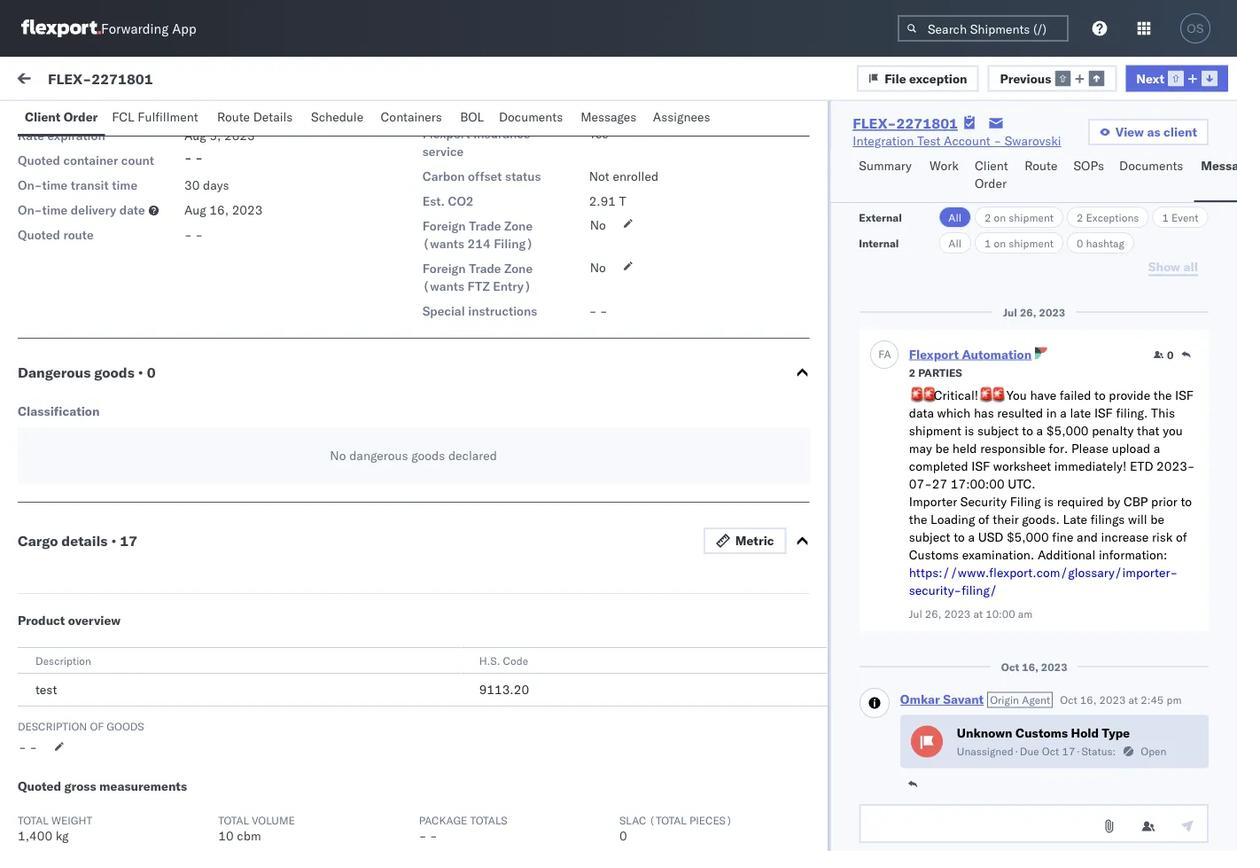 Task type: describe. For each thing, give the bounding box(es) containing it.
importer security filing is required by cbp prior to the loading of their goods. late filings will be subject to a usd $5,000 fine and increase risk of customs examination. additional information: https://www.flexport.com/glossary/importer- security-filing/
[[909, 494, 1192, 599]]

oct up origin on the right bottom
[[1001, 661, 1020, 674]]

documents for the bottommost documents button
[[1120, 158, 1184, 173]]

• for cargo details
[[111, 532, 117, 550]]

s for exception: warehouse devan delay
[[65, 194, 71, 205]]

quoted for quoted gross measurements
[[18, 779, 61, 794]]

flexport for flexport automation
[[909, 347, 959, 362]]

- - for quoted container count
[[184, 150, 203, 165]]

declared
[[449, 448, 497, 463]]

test
[[35, 682, 57, 697]]

oct 16, 2023 at 2:45 pm
[[1060, 694, 1182, 707]]

automation
[[962, 347, 1032, 362]]

0 button
[[1154, 348, 1174, 362]]

exception
[[910, 70, 968, 86]]

longer
[[53, 373, 88, 389]]

security-
[[909, 583, 962, 599]]

foreign for foreign trade zone (wants 214 filing)
[[423, 218, 466, 234]]

savant down expected.
[[127, 423, 165, 438]]

due
[[1020, 745, 1039, 759]]

3 omkar savant from the top
[[86, 547, 165, 562]]

0 horizontal spatial client order button
[[18, 101, 105, 136]]

upload
[[1112, 441, 1151, 457]]

external for external (0)
[[28, 113, 75, 128]]

overview
[[68, 613, 121, 628]]

weight
[[51, 814, 92, 827]]

2 flex- 458574 from the top
[[965, 339, 1048, 355]]

1 horizontal spatial isf
[[1095, 406, 1113, 421]]

214
[[468, 236, 491, 251]]

26, left 214
[[448, 224, 467, 239]]

10:00
[[986, 607, 1015, 621]]

fcl
[[112, 109, 134, 125]]

4 flex- 458574 from the top
[[965, 561, 1048, 576]]

prior
[[1151, 494, 1178, 510]]

(total
[[650, 814, 687, 827]]

goods for no dangerous goods declared
[[412, 448, 445, 463]]

you
[[1007, 388, 1027, 403]]

filing)
[[494, 236, 534, 251]]

| 1 filter applied filtered by:
[[302, 73, 459, 88]]

savant up unknown at the right bottom of page
[[943, 692, 984, 708]]

oct left declared
[[424, 454, 444, 470]]

0 horizontal spatial as
[[109, 426, 122, 442]]

slac
[[620, 814, 647, 827]]

a inside importer security filing is required by cbp prior to the loading of their goods. late filings will be subject to a usd $5,000 fine and increase risk of customs examination. additional information: https://www.flexport.com/glossary/importer- security-filing/
[[968, 530, 975, 545]]

shipment,
[[224, 338, 281, 353]]

$5,000 inside 🚨🚨critical!🚨🚨 you have failed to provide the isf data which has resulted in a late isf filing. this shipment is subject to a $5,000 penalty that you may be held responsible for. please upload a completed isf worksheet immediately! etd
[[1047, 423, 1089, 439]]

number
[[115, 103, 159, 118]]

2 vertical spatial message
[[55, 154, 98, 167]]

1 vertical spatial documents button
[[1113, 150, 1195, 202]]

(0) for external (0)
[[78, 113, 101, 128]]

devan
[[322, 338, 356, 353]]

not enrolled
[[589, 168, 659, 184]]

2 for on shipment
[[985, 211, 992, 224]]

total for total weight 1,400 kg
[[18, 814, 49, 827]]

open
[[1141, 745, 1167, 759]]

to right failed
[[1095, 388, 1106, 403]]

assignees
[[653, 109, 711, 125]]

carbon offset status
[[423, 168, 541, 184]]

you inside 🚨🚨critical!🚨🚨 you have failed to provide the isf data which has resulted in a late isf filing. this shipment is subject to a $5,000 penalty that you may be held responsible for. please upload a completed isf worksheet immediately! etd
[[1163, 423, 1183, 439]]

client
[[1164, 124, 1198, 140]]

be inside importer security filing is required by cbp prior to the loading of their goods. late filings will be subject to a usd $5,000 fine and increase risk of customs examination. additional information: https://www.flexport.com/glossary/importer- security-filing/
[[1151, 512, 1165, 528]]

order for bottom client order button
[[975, 176, 1007, 191]]

route details button
[[210, 101, 304, 136]]

we
[[53, 338, 71, 353]]

26, down security-
[[925, 607, 942, 621]]

that inside 🚨🚨critical!🚨🚨 you have failed to provide the isf data which has resulted in a late isf filing. this shipment is subject to a $5,000 penalty that you may be held responsible for. please upload a completed isf worksheet immediately! etd
[[1137, 423, 1160, 439]]

savant up warehouse
[[127, 192, 165, 207]]

dangerous goods • 0
[[18, 364, 156, 381]]

next
[[1137, 70, 1165, 86]]

cbm
[[237, 828, 261, 844]]

kg
[[56, 828, 69, 844]]

est.
[[423, 193, 445, 209]]

days
[[203, 177, 229, 193]]

2023- 07-27
[[909, 459, 1195, 492]]

foreign trade zone (wants 214 filing)
[[423, 218, 534, 251]]

07-
[[909, 477, 932, 492]]

16, for oct 16, 2023 at 2:45 pm
[[1080, 694, 1097, 707]]

unassigned due oct 17
[[957, 745, 1075, 759]]

slac (total pieces) 0
[[620, 814, 733, 844]]

o for exception: warehouse devan delay
[[59, 194, 65, 205]]

next button
[[1126, 65, 1229, 92]]

is inside importer security filing is required by cbp prior to the loading of their goods. late filings will be subject to a usd $5,000 fine and increase risk of customs examination. additional information: https://www.flexport.com/glossary/importer- security-filing/
[[1044, 494, 1054, 510]]

description for description
[[35, 654, 91, 667]]

are
[[74, 338, 92, 353]]

0 vertical spatial of
[[979, 512, 990, 528]]

internal for internal (0)
[[119, 113, 162, 128]]

shipment inside we are notifying you that your shipment, k & k, devan has been delayed. this longer than expected. shipment's understanding shipment as soon as possible.
[[53, 426, 106, 442]]

insurance
[[474, 126, 531, 141]]

0 vertical spatial 2:45
[[508, 224, 535, 239]]

no for foreign trade zone (wants ftz entry)
[[590, 260, 606, 275]]

to down loading
[[954, 530, 965, 545]]

special instructions
[[423, 303, 538, 319]]

valued-
[[465, 93, 521, 111]]

2 458574 from the top
[[1002, 339, 1048, 355]]

resulted
[[997, 406, 1043, 421]]

0 horizontal spatial flex-2271801
[[48, 69, 153, 87]]

may
[[909, 441, 932, 457]]

subject inside 🚨🚨critical!🚨🚨 you have failed to provide the isf data which has resulted in a late isf filing. this shipment is subject to a $5,000 penalty that you may be held responsible for. please upload a completed isf worksheet immediately! etd
[[978, 423, 1019, 439]]

late
[[1063, 512, 1088, 528]]

route for route details
[[217, 109, 250, 125]]

2 2023, from the top
[[470, 339, 505, 355]]

savant right details
[[127, 547, 165, 562]]

2 vertical spatial no
[[330, 448, 346, 463]]

omkar savant button
[[900, 692, 984, 708]]

5,
[[210, 128, 221, 143]]

unknown customs hold type
[[957, 725, 1130, 741]]

quoted for quoted route
[[18, 227, 60, 243]]

f
[[878, 348, 884, 361]]

as inside button
[[1148, 124, 1161, 140]]

1 vertical spatial work
[[930, 158, 959, 173]]

all button for 2
[[939, 207, 972, 228]]

shipment down 2 on shipment
[[1009, 236, 1054, 250]]

(0) for internal (0)
[[166, 113, 189, 128]]

flex-2271801 link
[[853, 114, 958, 132]]

oct down 'special'
[[424, 339, 444, 355]]

exceptions
[[1087, 211, 1140, 224]]

terminal
[[314, 453, 366, 469]]

possible.
[[172, 426, 223, 442]]

2 parties button
[[909, 364, 962, 380]]

rate
[[18, 128, 44, 143]]

k
[[284, 338, 292, 353]]

h.s.
[[479, 654, 500, 667]]

est. co2
[[423, 193, 474, 209]]

aug 5, 2023
[[184, 128, 255, 143]]

app
[[172, 20, 197, 37]]

information:
[[1099, 548, 1168, 563]]

cargo inside terminal - cargo availability delay
[[53, 471, 88, 486]]

17:00:00 utc.
[[951, 477, 1036, 492]]

flexport. image
[[21, 20, 101, 37]]

description for description of goods
[[18, 720, 87, 733]]

1 vertical spatial client order button
[[968, 150, 1018, 202]]

1 horizontal spatial as
[[155, 426, 168, 442]]

2023, for warehouse
[[470, 224, 505, 239]]

0 horizontal spatial work
[[172, 73, 201, 88]]

1 on shipment
[[985, 236, 1054, 250]]

on for 1
[[994, 236, 1007, 250]]

expiration
[[47, 128, 105, 143]]

is inside 🚨🚨critical!🚨🚨 you have failed to provide the isf data which has resulted in a late isf filing. this shipment is subject to a $5,000 penalty that you may be held responsible for. please upload a completed isf worksheet immediately! etd
[[965, 423, 974, 439]]

1 vertical spatial client order
[[975, 158, 1009, 191]]

26, up automation
[[1020, 306, 1037, 319]]

0 horizontal spatial client
[[25, 109, 61, 125]]

quoted for quoted contract number
[[18, 103, 60, 118]]

2 oct 26, 2023, 2:45 pm pdt from the top
[[424, 339, 583, 355]]

0 horizontal spatial documents button
[[492, 101, 574, 136]]

unassigned
[[957, 745, 1014, 759]]

zone for foreign trade zone (wants ftz entry)
[[505, 261, 533, 276]]

expected.
[[120, 373, 175, 389]]

resize handle column header for message
[[395, 148, 416, 619]]

forwarding app
[[101, 20, 197, 37]]

view
[[1116, 124, 1145, 140]]

2 vertical spatial isf
[[972, 459, 990, 474]]

jul 26, 2023
[[1003, 306, 1066, 319]]

will
[[1128, 512, 1147, 528]]

zone for foreign trade zone (wants 214 filing)
[[505, 218, 533, 234]]

on-time transit time
[[18, 177, 137, 193]]

(wants for foreign trade zone (wants ftz entry)
[[423, 278, 465, 294]]

0 vertical spatial 1
[[309, 73, 317, 88]]

0 horizontal spatial client order
[[25, 109, 98, 125]]

containers
[[381, 109, 442, 125]]

2023 for aug 16, 2023
[[232, 202, 263, 218]]

1 horizontal spatial client
[[975, 158, 1009, 173]]

route button
[[1018, 150, 1067, 202]]

documents for the leftmost documents button
[[499, 109, 563, 125]]

2.91 t
[[589, 193, 626, 209]]

carbon
[[423, 168, 465, 184]]

2 on shipment
[[985, 211, 1054, 224]]

pdt for -
[[560, 454, 583, 470]]

this inside 🚨🚨critical!🚨🚨 you have failed to provide the isf data which has resulted in a late isf filing. this shipment is subject to a $5,000 penalty that you may be held responsible for. please upload a completed isf worksheet immediately! etd
[[1151, 406, 1175, 421]]

1 horizontal spatial customs
[[1016, 725, 1068, 741]]

26, down 'special'
[[448, 339, 467, 355]]

on- for on-time delivery date
[[18, 202, 42, 218]]

1 oct 26, 2023, 2:45 pm pdt from the top
[[424, 224, 583, 239]]

sops button
[[1067, 150, 1113, 202]]

9113.20
[[479, 682, 529, 697]]

0 vertical spatial 2271801
[[92, 69, 153, 87]]

- inside terminal - cargo availability delay
[[369, 453, 376, 469]]

unknown
[[957, 725, 1013, 741]]

o for delay
[[59, 425, 65, 436]]

special
[[423, 303, 465, 319]]

previous
[[1001, 70, 1052, 86]]

a right upload on the right bottom of the page
[[1154, 441, 1160, 457]]



Task type: locate. For each thing, give the bounding box(es) containing it.
1 for 1 event
[[1163, 211, 1169, 224]]

2 vertical spatial pdt
[[560, 454, 583, 470]]

2 for exceptions
[[1077, 211, 1084, 224]]

isf right provide
[[1175, 388, 1194, 403]]

route down swarovski at top right
[[1025, 158, 1058, 173]]

1 horizontal spatial delay
[[232, 223, 266, 238]]

documents up insurance on the top left
[[499, 109, 563, 125]]

s up product overview
[[65, 549, 71, 560]]

o down on-time transit time
[[59, 194, 65, 205]]

0 vertical spatial on-
[[18, 177, 42, 193]]

4 quoted from the top
[[18, 779, 61, 794]]

delay inside terminal - cargo availability delay
[[162, 471, 196, 486]]

at for 10:00
[[974, 607, 983, 621]]

0 horizontal spatial subject
[[909, 530, 951, 545]]

pm for -
[[538, 454, 557, 470]]

458574
[[1002, 224, 1048, 239], [1002, 339, 1048, 355], [1002, 454, 1048, 470], [1002, 561, 1048, 576]]

messages button
[[574, 101, 646, 136]]

1 resize handle column header from the left
[[395, 148, 416, 619]]

external
[[28, 113, 75, 128], [859, 211, 902, 224]]

1 horizontal spatial that
[[1137, 423, 1160, 439]]

0 vertical spatial trade
[[469, 218, 501, 234]]

enrolled
[[613, 168, 659, 184]]

2271801 up "number"
[[92, 69, 153, 87]]

instructions
[[468, 303, 538, 319]]

0 horizontal spatial isf
[[972, 459, 990, 474]]

2 vertical spatial 1
[[985, 236, 992, 250]]

external inside button
[[28, 113, 75, 128]]

1 for 1 on shipment
[[985, 236, 992, 250]]

delay down possible.
[[162, 471, 196, 486]]

work down integration test account - swarovski link at the right
[[930, 158, 959, 173]]

1 omkar savant from the top
[[86, 192, 165, 207]]

route for route
[[1025, 158, 1058, 173]]

flex- 458574 down jul 26, 2023
[[965, 339, 1048, 355]]

understanding
[[53, 409, 135, 424]]

filing
[[1010, 494, 1041, 510]]

$5,000 up the for.
[[1047, 423, 1089, 439]]

volume
[[252, 814, 295, 827]]

omkar savant up overview
[[86, 547, 165, 562]]

than
[[91, 373, 117, 389]]

1 vertical spatial 2:45
[[508, 339, 535, 355]]

resize handle column header for related work item/shipment
[[1206, 148, 1227, 619]]

no dangerous goods declared
[[330, 448, 497, 463]]

shipment down understanding
[[53, 426, 106, 442]]

summary
[[859, 158, 912, 173]]

0 horizontal spatial delay
[[162, 471, 196, 486]]

4 resize handle column header from the left
[[1206, 148, 1227, 619]]

omkar savant down count
[[86, 192, 165, 207]]

trade for 214
[[469, 218, 501, 234]]

0 vertical spatial zone
[[505, 218, 533, 234]]

1,400
[[18, 828, 52, 844]]

3 pdt from the top
[[560, 454, 583, 470]]

2 s from the top
[[65, 425, 71, 436]]

import work
[[132, 73, 201, 88]]

1 s from the top
[[65, 194, 71, 205]]

16,
[[210, 202, 229, 218], [1022, 661, 1039, 674], [1080, 694, 1097, 707]]

on- for on-time transit time
[[18, 177, 42, 193]]

pdt for warehouse
[[560, 224, 583, 239]]

1 vertical spatial trade
[[469, 261, 501, 276]]

as right soon on the left bottom of the page
[[155, 426, 168, 442]]

0 vertical spatial no
[[590, 217, 606, 233]]

work button
[[923, 150, 968, 202]]

a
[[1060, 406, 1067, 421], [1037, 423, 1043, 439], [1154, 441, 1160, 457], [968, 530, 975, 545]]

you
[[148, 338, 168, 353], [1163, 423, 1183, 439]]

view as client button
[[1089, 119, 1209, 145]]

|
[[302, 73, 306, 88]]

flex-2271801 up 'quoted contract number'
[[48, 69, 153, 87]]

3 s from the top
[[65, 549, 71, 560]]

2 total from the left
[[218, 814, 249, 827]]

status:
[[1082, 745, 1116, 759]]

flexport inside flexport insurance service
[[423, 126, 471, 141]]

documents button up status in the left of the page
[[492, 101, 574, 136]]

3 flex- 458574 from the top
[[965, 454, 1048, 470]]

0 vertical spatial $5,000
[[1047, 423, 1089, 439]]

0 vertical spatial flexport
[[423, 126, 471, 141]]

internal
[[119, 113, 162, 128], [859, 236, 900, 250]]

(0) for message (0)
[[267, 73, 290, 88]]

work right import
[[172, 73, 201, 88]]

• right delayed.
[[138, 364, 143, 381]]

bol button
[[453, 101, 492, 136]]

offset
[[468, 168, 502, 184]]

0 vertical spatial documents
[[499, 109, 563, 125]]

$5,000 down goods.
[[1007, 530, 1049, 545]]

is up held
[[965, 423, 974, 439]]

2 horizontal spatial (0)
[[267, 73, 290, 88]]

schedule
[[311, 109, 364, 125]]

on down 2 on shipment
[[994, 236, 1007, 250]]

a down resulted
[[1037, 423, 1043, 439]]

1 foreign from the top
[[423, 218, 466, 234]]

status
[[505, 168, 541, 184]]

added
[[521, 93, 565, 111]]

aug for aug 16, 2023
[[184, 202, 206, 218]]

time up date
[[112, 177, 137, 193]]

all button for 1
[[939, 232, 972, 254]]

2 all from the top
[[949, 236, 962, 250]]

subject inside importer security filing is required by cbp prior to the loading of their goods. late filings will be subject to a usd $5,000 fine and increase risk of customs examination. additional information: https://www.flexport.com/glossary/importer- security-filing/
[[909, 530, 951, 545]]

aug for aug 5, 2023
[[184, 128, 206, 143]]

trade for ftz
[[469, 261, 501, 276]]

be inside 🚨🚨critical!🚨🚨 you have failed to provide the isf data which has resulted in a late isf filing. this shipment is subject to a $5,000 penalty that you may be held responsible for. please upload a completed isf worksheet immediately! etd
[[935, 441, 949, 457]]

2 vertical spatial 2:45
[[1141, 694, 1164, 707]]

customs up security-
[[909, 548, 959, 563]]

oct down unknown customs hold type
[[1042, 745, 1059, 759]]

1 horizontal spatial client order
[[975, 158, 1009, 191]]

time for transit
[[42, 177, 68, 193]]

- - for special instructions
[[589, 303, 608, 319]]

2023 for oct 16, 2023 at 2:45 pm
[[1100, 694, 1126, 707]]

2 on from the top
[[994, 236, 1007, 250]]

total inside total weight 1,400 kg
[[18, 814, 49, 827]]

foreign inside foreign trade zone (wants ftz entry)
[[423, 261, 466, 276]]

1 vertical spatial is
[[1044, 494, 1054, 510]]

work for related
[[1005, 154, 1029, 167]]

sops
[[1074, 158, 1105, 173]]

17 for cargo details • 17
[[120, 532, 138, 550]]

foreign up 'special'
[[423, 261, 466, 276]]

jul for jul 26, 2023
[[1003, 306, 1017, 319]]

file exception button
[[858, 65, 979, 92], [858, 65, 979, 92]]

goods up measurements in the left bottom of the page
[[107, 720, 144, 733]]

10
[[218, 828, 234, 844]]

all button down work button
[[939, 207, 972, 228]]

16, up the hold
[[1080, 694, 1097, 707]]

trade
[[469, 218, 501, 234], [469, 261, 501, 276]]

as left soon on the left bottom of the page
[[109, 426, 122, 442]]

1 horizontal spatial client order button
[[968, 150, 1018, 202]]

order for left client order button
[[64, 109, 98, 125]]

delay down aug 16, 2023
[[232, 223, 266, 238]]

foreign for foreign trade zone (wants ftz entry)
[[423, 261, 466, 276]]

risk
[[1152, 530, 1173, 545]]

3 o from the top
[[59, 549, 65, 560]]

foreign trade zone (wants ftz entry)
[[423, 261, 533, 294]]

1 vertical spatial pm
[[538, 339, 557, 355]]

0 horizontal spatial documents
[[499, 109, 563, 125]]

$5,000 inside importer security filing is required by cbp prior to the loading of their goods. late filings will be subject to a usd $5,000 fine and increase risk of customs examination. additional information: https://www.flexport.com/glossary/importer- security-filing/
[[1007, 530, 1049, 545]]

a left usd
[[968, 530, 975, 545]]

1 o s from the top
[[59, 194, 71, 205]]

0 vertical spatial pm
[[538, 224, 557, 239]]

work
[[51, 68, 97, 93], [1005, 154, 1029, 167]]

0 vertical spatial be
[[935, 441, 949, 457]]

0 vertical spatial pdt
[[560, 224, 583, 239]]

2 quoted from the top
[[18, 153, 60, 168]]

at for 2:45
[[1129, 694, 1138, 707]]

oct right agent
[[1060, 694, 1078, 707]]

1 (wants from the top
[[423, 236, 465, 251]]

work for my
[[51, 68, 97, 93]]

aug down 30
[[184, 202, 206, 218]]

count
[[121, 153, 154, 168]]

of
[[979, 512, 990, 528], [1176, 530, 1187, 545], [90, 720, 104, 733]]

of right risk
[[1176, 530, 1187, 545]]

1 vertical spatial goods
[[412, 448, 445, 463]]

1 horizontal spatial flex-2271801
[[853, 114, 958, 132]]

1 vertical spatial flexport
[[909, 347, 959, 362]]

trade inside "foreign trade zone (wants 214 filing)"
[[469, 218, 501, 234]]

2 trade from the top
[[469, 261, 501, 276]]

0 vertical spatial on
[[994, 211, 1007, 224]]

1 vertical spatial $5,000
[[1007, 530, 1049, 545]]

0 vertical spatial delay
[[232, 223, 266, 238]]

0 vertical spatial customs
[[909, 548, 959, 563]]

jul
[[1003, 306, 1017, 319], [909, 607, 922, 621]]

3 458574 from the top
[[1002, 454, 1048, 470]]

1 vertical spatial 2271801
[[897, 114, 958, 132]]

0 horizontal spatial be
[[935, 441, 949, 457]]

1 vertical spatial cargo
[[18, 532, 58, 550]]

zone up filing)
[[505, 218, 533, 234]]

fulfillment
[[138, 109, 198, 125]]

(wants inside "foreign trade zone (wants 214 filing)"
[[423, 236, 465, 251]]

1 quoted from the top
[[18, 103, 60, 118]]

0 vertical spatial goods
[[94, 364, 135, 381]]

2 zone from the top
[[505, 261, 533, 276]]

jul for jul 26, 2023 at 10:00 am
[[909, 607, 922, 621]]

flexport up service
[[423, 126, 471, 141]]

0 vertical spatial internal
[[119, 113, 162, 128]]

(wants inside foreign trade zone (wants ftz entry)
[[423, 278, 465, 294]]

which
[[937, 406, 971, 421]]

1 trade from the top
[[469, 218, 501, 234]]

2 vertical spatial omkar savant
[[86, 547, 165, 562]]

you inside we are notifying you that your shipment, k & k, devan has been delayed. this longer than expected. shipment's understanding shipment as soon as possible.
[[148, 338, 168, 353]]

o s for delay
[[59, 425, 71, 436]]

2 resize handle column header from the left
[[665, 148, 686, 619]]

30 days
[[184, 177, 229, 193]]

2 horizontal spatial of
[[1176, 530, 1187, 545]]

data
[[909, 406, 934, 421]]

o s up @
[[59, 549, 71, 560]]

resize handle column header for time
[[665, 148, 686, 619]]

1 right |
[[309, 73, 317, 88]]

1 vertical spatial all
[[949, 236, 962, 250]]

that down the "filing."
[[1137, 423, 1160, 439]]

pm for warehouse
[[538, 224, 557, 239]]

2 horizontal spatial 16,
[[1080, 694, 1097, 707]]

0 vertical spatial aug
[[184, 128, 206, 143]]

2:45 left the pm
[[1141, 694, 1164, 707]]

1 vertical spatial of
[[1176, 530, 1187, 545]]

the right provide
[[1154, 388, 1172, 403]]

0 horizontal spatial you
[[148, 338, 168, 353]]

on-
[[18, 177, 42, 193], [18, 202, 42, 218]]

1 vertical spatial pdt
[[560, 339, 583, 355]]

flex-
[[48, 69, 92, 87], [853, 114, 897, 132], [965, 224, 1002, 239], [965, 339, 1002, 355], [965, 454, 1002, 470], [965, 561, 1002, 576]]

container
[[63, 153, 118, 168]]

foreign down est. co2 at the top
[[423, 218, 466, 234]]

1 all button from the top
[[939, 207, 972, 228]]

1 horizontal spatial (0)
[[166, 113, 189, 128]]

16, for aug 16, 2023
[[210, 202, 229, 218]]

assignees button
[[646, 101, 721, 136]]

0 vertical spatial message
[[215, 73, 267, 88]]

Search Shipments (/) text field
[[898, 15, 1069, 42]]

all for 1
[[949, 236, 962, 250]]

filtered
[[396, 73, 439, 88]]

0 vertical spatial work
[[172, 73, 201, 88]]

2 aug from the top
[[184, 202, 206, 218]]

1 horizontal spatial •
[[138, 364, 143, 381]]

2 vertical spatial of
[[90, 720, 104, 733]]

0 vertical spatial subject
[[978, 423, 1019, 439]]

examination.
[[962, 548, 1035, 563]]

17 right details
[[120, 532, 138, 550]]

0 vertical spatial s
[[65, 194, 71, 205]]

has inside we are notifying you that your shipment, k & k, devan has been delayed. this longer than expected. shipment's understanding shipment as soon as possible.
[[359, 338, 379, 353]]

3 quoted from the top
[[18, 227, 60, 243]]

client order down account
[[975, 158, 1009, 191]]

to down resulted
[[1022, 423, 1033, 439]]

0 horizontal spatial this
[[135, 356, 159, 371]]

2 horizontal spatial as
[[1148, 124, 1161, 140]]

2 inside button
[[909, 366, 916, 380]]

1 zone from the top
[[505, 218, 533, 234]]

s for delay
[[65, 425, 71, 436]]

total up 1,400
[[18, 814, 49, 827]]

• for dangerous goods
[[138, 364, 143, 381]]

total for total volume
[[218, 814, 249, 827]]

other valued-added services
[[423, 93, 627, 111]]

2023 for jul 26, 2023 at 10:00 am
[[944, 607, 971, 621]]

• right details
[[111, 532, 117, 550]]

1 vertical spatial order
[[975, 176, 1007, 191]]

external for external
[[859, 211, 902, 224]]

0 horizontal spatial 2271801
[[92, 69, 153, 87]]

1 2023, from the top
[[470, 224, 505, 239]]

2 horizontal spatial 1
[[1163, 211, 1169, 224]]

17:00:00
[[951, 477, 1005, 492]]

2 vertical spatial 2023,
[[470, 454, 505, 470]]

2 vertical spatial o
[[59, 549, 65, 560]]

4 458574 from the top
[[1002, 561, 1048, 576]]

totals
[[470, 814, 508, 827]]

internal (0)
[[119, 113, 189, 128]]

message for list
[[206, 113, 258, 128]]

client down account
[[975, 158, 1009, 173]]

this inside we are notifying you that your shipment, k & k, devan has been delayed. this longer than expected. shipment's understanding shipment as soon as possible.
[[135, 356, 159, 371]]

1 aug from the top
[[184, 128, 206, 143]]

0 vertical spatial o
[[59, 194, 65, 205]]

client order up "rate expiration"
[[25, 109, 98, 125]]

2:45 right 214
[[508, 224, 535, 239]]

0 vertical spatial jul
[[1003, 306, 1017, 319]]

jul up automation
[[1003, 306, 1017, 319]]

aug 16, 2023
[[184, 202, 263, 218]]

be up completed
[[935, 441, 949, 457]]

o s down on-time transit time
[[59, 194, 71, 205]]

1 all from the top
[[949, 211, 962, 224]]

shipment up 1 on shipment
[[1009, 211, 1054, 224]]

1 vertical spatial has
[[974, 406, 994, 421]]

(0) inside button
[[78, 113, 101, 128]]

2 all button from the top
[[939, 232, 972, 254]]

1 flex- 458574 from the top
[[965, 224, 1048, 239]]

zone inside "foreign trade zone (wants 214 filing)"
[[505, 218, 533, 234]]

shipment down data
[[909, 423, 962, 439]]

all down work button
[[949, 211, 962, 224]]

1 vertical spatial message
[[206, 113, 258, 128]]

be up risk
[[1151, 512, 1165, 528]]

0 inside "slac (total pieces) 0"
[[620, 828, 627, 844]]

time left 'transit'
[[42, 177, 68, 193]]

description
[[35, 654, 91, 667], [18, 720, 87, 733]]

0 vertical spatial is
[[965, 423, 974, 439]]

2 o s from the top
[[59, 425, 71, 436]]

- - for quoted contract number
[[184, 103, 203, 118]]

has right which
[[974, 406, 994, 421]]

2 pm from the top
[[538, 339, 557, 355]]

1 down 2 on shipment
[[985, 236, 992, 250]]

shipment inside 🚨🚨critical!🚨🚨 you have failed to provide the isf data which has resulted in a late isf filing. this shipment is subject to a $5,000 penalty that you may be held responsible for. please upload a completed isf worksheet immediately! etd
[[909, 423, 962, 439]]

https://www.flexport.com/glossary/importer-
[[909, 565, 1178, 581]]

3 pm from the top
[[538, 454, 557, 470]]

2 up 1 on shipment
[[985, 211, 992, 224]]

increase
[[1101, 530, 1149, 545]]

origin
[[990, 694, 1019, 707]]

to right prior
[[1181, 494, 1192, 510]]

17 for unassigned due oct 17
[[1062, 745, 1075, 759]]

order up expiration on the top left of page
[[64, 109, 98, 125]]

as right view
[[1148, 124, 1161, 140]]

oct down est.
[[424, 224, 444, 239]]

16, up agent
[[1022, 661, 1039, 674]]

terminal - cargo availability delay
[[53, 453, 376, 486]]

0 vertical spatial at
[[974, 607, 983, 621]]

availability
[[91, 471, 159, 486]]

3 2023, from the top
[[470, 454, 505, 470]]

flexport for flexport insurance service
[[423, 126, 471, 141]]

fcl fulfillment button
[[105, 101, 210, 136]]

0 vertical spatial o s
[[59, 194, 71, 205]]

is up goods.
[[1044, 494, 1054, 510]]

import work button
[[124, 57, 208, 105]]

time for delivery
[[42, 202, 68, 218]]

1 vertical spatial oct 26, 2023, 2:45 pm pdt
[[424, 339, 583, 355]]

1 vertical spatial you
[[1163, 423, 1183, 439]]

2 pdt from the top
[[560, 339, 583, 355]]

2 vertical spatial o s
[[59, 549, 71, 560]]

this right the "filing."
[[1151, 406, 1175, 421]]

(0) inside button
[[166, 113, 189, 128]]

0 inside button
[[1167, 348, 1174, 362]]

1 horizontal spatial be
[[1151, 512, 1165, 528]]

that inside we are notifying you that your shipment, k & k, devan has been delayed. this longer than expected. shipment's understanding shipment as soon as possible.
[[171, 338, 194, 353]]

isf up penalty
[[1095, 406, 1113, 421]]

foreign inside "foreign trade zone (wants 214 filing)"
[[423, 218, 466, 234]]

isf up the 17:00:00
[[972, 459, 990, 474]]

usd
[[978, 530, 1004, 545]]

oct 26, 2023, 2:45 pm pdt down co2
[[424, 224, 583, 239]]

s down on-time transit time
[[65, 194, 71, 205]]

0 vertical spatial •
[[138, 364, 143, 381]]

containers button
[[374, 101, 453, 136]]

16, for oct 16, 2023
[[1022, 661, 1039, 674]]

of down security
[[979, 512, 990, 528]]

external (0)
[[28, 113, 101, 128]]

the inside importer security filing is required by cbp prior to the loading of their goods. late filings will be subject to a usd $5,000 fine and increase risk of customs examination. additional information: https://www.flexport.com/glossary/importer- security-filing/
[[909, 512, 927, 528]]

goods left declared
[[412, 448, 445, 463]]

total up 10
[[218, 814, 249, 827]]

delivery
[[71, 202, 116, 218]]

message inside button
[[206, 113, 258, 128]]

1 vertical spatial description
[[18, 720, 87, 733]]

1
[[309, 73, 317, 88], [1163, 211, 1169, 224], [985, 236, 992, 250]]

1 horizontal spatial at
[[1129, 694, 1138, 707]]

1 vertical spatial this
[[1151, 406, 1175, 421]]

the inside 🚨🚨critical!🚨🚨 you have failed to provide the isf data which has resulted in a late isf filing. this shipment is subject to a $5,000 penalty that you may be held responsible for. please upload a completed isf worksheet immediately! etd
[[1154, 388, 1172, 403]]

None text field
[[859, 804, 1209, 843]]

1 458574 from the top
[[1002, 224, 1048, 239]]

has right devan
[[359, 338, 379, 353]]

3 resize handle column header from the left
[[936, 148, 957, 619]]

0 vertical spatial 17
[[120, 532, 138, 550]]

all for 2
[[949, 211, 962, 224]]

2 parties
[[909, 366, 962, 380]]

a right in
[[1060, 406, 1067, 421]]

customs up due
[[1016, 725, 1068, 741]]

2023 for jul 26, 2023
[[1039, 306, 1066, 319]]

1 vertical spatial the
[[909, 512, 927, 528]]

1 vertical spatial no
[[590, 260, 606, 275]]

t
[[620, 193, 626, 209]]

no for foreign trade zone (wants 214 filing)
[[590, 217, 606, 233]]

internal inside button
[[119, 113, 162, 128]]

17 down the hold
[[1062, 745, 1075, 759]]

zone inside foreign trade zone (wants ftz entry)
[[505, 261, 533, 276]]

1 horizontal spatial the
[[1154, 388, 1172, 403]]

failed
[[1060, 388, 1091, 403]]

2 on- from the top
[[18, 202, 42, 218]]

1 horizontal spatial of
[[979, 512, 990, 528]]

(wants for foreign trade zone (wants 214 filing)
[[423, 236, 465, 251]]

2 (wants from the top
[[423, 278, 465, 294]]

quoted up rate
[[18, 103, 60, 118]]

related work item/shipment
[[966, 154, 1104, 167]]

order inside client order
[[975, 176, 1007, 191]]

0 vertical spatial work
[[51, 68, 97, 93]]

rate expiration
[[18, 128, 105, 143]]

internal for internal
[[859, 236, 900, 250]]

3 o s from the top
[[59, 549, 71, 560]]

2 omkar savant from the top
[[86, 423, 165, 438]]

2 horizontal spatial isf
[[1175, 388, 1194, 403]]

trade inside foreign trade zone (wants ftz entry)
[[469, 261, 501, 276]]

2 o from the top
[[59, 425, 65, 436]]

previous button
[[988, 65, 1118, 92]]

omkar savant
[[86, 192, 165, 207], [86, 423, 165, 438], [86, 547, 165, 562]]

on for 2
[[994, 211, 1007, 224]]

1 pdt from the top
[[560, 224, 583, 239]]

schedule button
[[304, 101, 374, 136]]

0 horizontal spatial 2
[[909, 366, 916, 380]]

2023, for -
[[470, 454, 505, 470]]

1 vertical spatial omkar savant
[[86, 423, 165, 438]]

1 vertical spatial client
[[975, 158, 1009, 173]]

services
[[569, 93, 627, 111]]

1 on from the top
[[994, 211, 1007, 224]]

1 horizontal spatial work
[[930, 158, 959, 173]]

2 left parties
[[909, 366, 916, 380]]

quoted left gross at the bottom of the page
[[18, 779, 61, 794]]

resize handle column header
[[395, 148, 416, 619], [665, 148, 686, 619], [936, 148, 957, 619], [1206, 148, 1227, 619]]

2 foreign from the top
[[423, 261, 466, 276]]

2 vertical spatial pm
[[538, 454, 557, 470]]

goods.
[[1022, 512, 1060, 528]]

work down swarovski at top right
[[1005, 154, 1029, 167]]

1 on- from the top
[[18, 177, 42, 193]]

entry)
[[493, 278, 532, 294]]

0 vertical spatial client
[[25, 109, 61, 125]]

1 horizontal spatial documents button
[[1113, 150, 1195, 202]]

customs inside importer security filing is required by cbp prior to the loading of their goods. late filings will be subject to a usd $5,000 fine and increase risk of customs examination. additional information: https://www.flexport.com/glossary/importer- security-filing/
[[909, 548, 959, 563]]

goods for description of goods
[[107, 720, 144, 733]]

by:
[[442, 73, 459, 88]]

26, left 2:44
[[448, 454, 467, 470]]

17
[[120, 532, 138, 550], [1062, 745, 1075, 759]]

isf
[[1175, 388, 1194, 403], [1095, 406, 1113, 421], [972, 459, 990, 474]]

goods
[[94, 364, 135, 381], [412, 448, 445, 463], [107, 720, 144, 733]]

omkar savant for cargo
[[86, 423, 165, 438]]

2023 for oct 16, 2023
[[1041, 661, 1068, 674]]

1 horizontal spatial you
[[1163, 423, 1183, 439]]

service
[[423, 144, 464, 159]]

cargo left availability
[[53, 471, 88, 486]]

2023 for aug 5, 2023
[[224, 128, 255, 143]]

required
[[1057, 494, 1104, 510]]

flex-2271801 up the integration
[[853, 114, 958, 132]]

on up 1 on shipment
[[994, 211, 1007, 224]]

0 vertical spatial the
[[1154, 388, 1172, 403]]

0 vertical spatial flex-2271801
[[48, 69, 153, 87]]

0 horizontal spatial external
[[28, 113, 75, 128]]

1 total from the left
[[18, 814, 49, 827]]

1 pm from the top
[[538, 224, 557, 239]]

omkar savant for devan
[[86, 192, 165, 207]]

has inside 🚨🚨critical!🚨🚨 you have failed to provide the isf data which has resulted in a late isf filing. this shipment is subject to a $5,000 penalty that you may be held responsible for. please upload a completed isf worksheet immediately! etd
[[974, 406, 994, 421]]

- - for quoted route
[[184, 227, 203, 243]]

cargo left details
[[18, 532, 58, 550]]

o s for exception: warehouse devan delay
[[59, 194, 71, 205]]

message for (0)
[[215, 73, 267, 88]]

flexport
[[423, 126, 471, 141], [909, 347, 959, 362]]

the
[[1154, 388, 1172, 403], [909, 512, 927, 528]]

quoted for quoted container count
[[18, 153, 60, 168]]

flex- 458574 down route button
[[965, 224, 1048, 239]]

1 o from the top
[[59, 194, 65, 205]]

0 vertical spatial oct 26, 2023, 2:45 pm pdt
[[424, 224, 583, 239]]

0 vertical spatial all
[[949, 211, 962, 224]]



Task type: vqa. For each thing, say whether or not it's contained in the screenshot.
first the MBL from the top of the page
no



